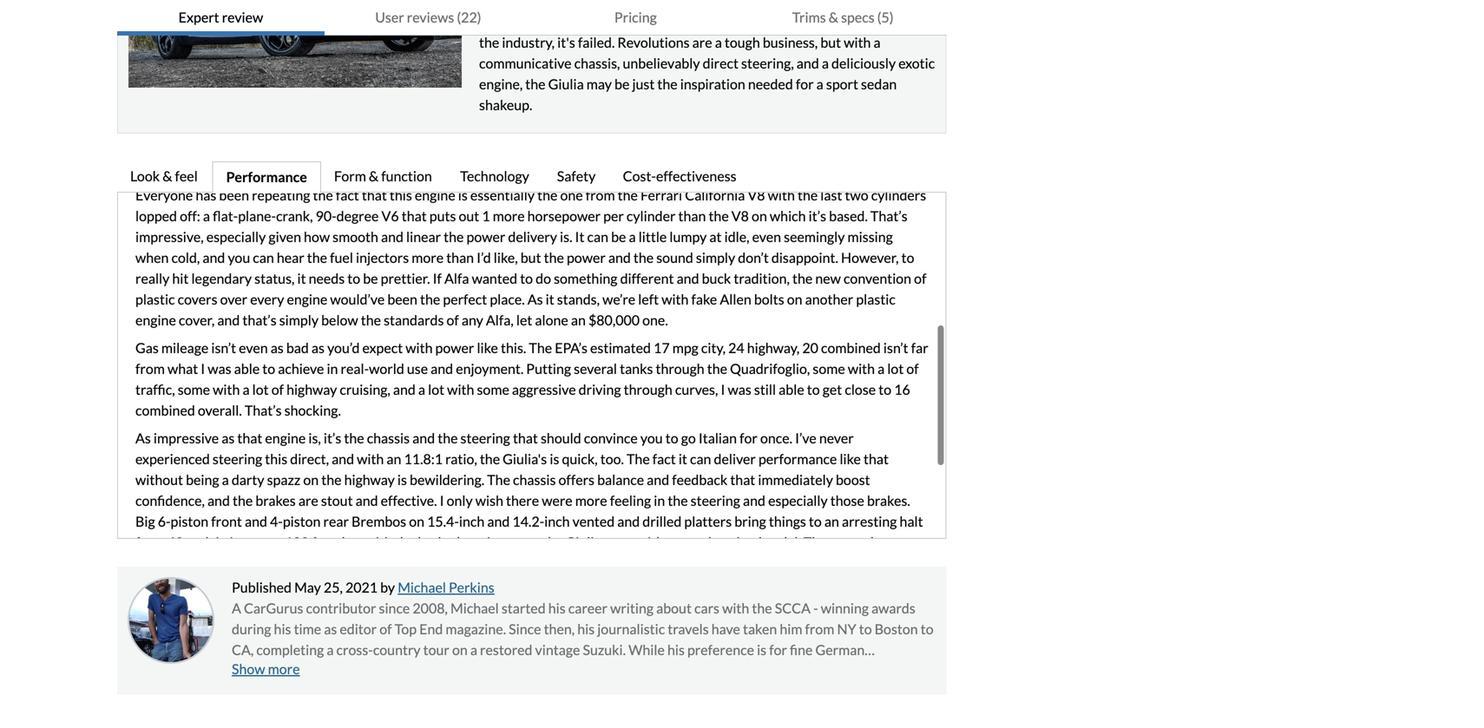 Task type: locate. For each thing, give the bounding box(es) containing it.
v8 right california
[[748, 187, 766, 204]]

0 horizontal spatial use
[[407, 360, 428, 377]]

use inside 'as impressive as that engine is, it's the chassis and the steering that should convince you to go italian for once. i've never experienced steering this direct, and with an 11.8:1 ratio, the giulia's is quick, too. the fact it can deliver performance like that without being a darty spazz on the highway is bewildering. the chassis offers balance and feedback that immediately boost confidence, and the brakes are stout and effective. i only wish there were more feeling in the steering and especially those brakes. big 6-piston front and 4-piston rear brembos on 15.4-inch and 14.2-inch vented and drilled platters bring things to an arresting halt from 60 mph in just over 100 feet, but with the brake-by-wire setup the giulia sports, it's a wooden, dead pedal. these are the same systems used in hybrids for brake power regeneration, and that also means low-speed use exhibits a very grabby character. they're off and then they're on, and you've suddenly come to an abrupt stop.'
[[652, 555, 673, 572]]

1 horizontal spatial even
[[752, 228, 782, 245]]

place.
[[490, 291, 525, 308]]

epa's
[[555, 340, 588, 357]]

it's inside everyone has been repeating the fact that this engine is essentially the one from the ferrari california v8 with the last two cylinders lopped off: a flat-plane-crank, 90-degree v6 that puts out 1 more horsepower per cylinder than the v8 on which it's based. that's impressive, especially given how smooth and linear the power delivery is. it can be a little lumpy at idle, even seemingly missing when cold, and you can hear the fuel injectors more than i'd like, but the power and the sound simply don't disappoint. however, to really hit legendary status, it needs to be prettier. if alfa wanted to do something different and buck tradition, the new convention of plastic covers over every engine would've been the perfect place. as it stands, we're left with fake allen bolts on another plastic engine cover, and that's simply below the standards of any alfa, let alone an $80,000 one.
[[809, 208, 827, 225]]

0 vertical spatial can
[[587, 228, 609, 245]]

especially down the flat-
[[206, 228, 266, 245]]

the up different
[[634, 249, 654, 266]]

1 vertical spatial combined
[[135, 402, 195, 419]]

1 vertical spatial fact
[[653, 451, 676, 468]]

and up brembos
[[356, 492, 378, 509]]

0 horizontal spatial but
[[342, 534, 363, 551]]

chassis down giulia's
[[513, 472, 556, 489]]

was right what
[[208, 360, 231, 377]]

that's down cylinders
[[871, 208, 908, 225]]

his up completing
[[274, 621, 291, 638]]

1 vertical spatial be
[[363, 270, 378, 287]]

0 horizontal spatial michael
[[398, 579, 446, 596]]

1 horizontal spatial as
[[528, 291, 543, 308]]

idle,
[[725, 228, 750, 245]]

as inside 'as impressive as that engine is, it's the chassis and the steering that should convince you to go italian for once. i've never experienced steering this direct, and with an 11.8:1 ratio, the giulia's is quick, too. the fact it can deliver performance like that without being a darty spazz on the highway is bewildering. the chassis offers balance and feedback that immediately boost confidence, and the brakes are stout and effective. i only wish there were more feeling in the steering and especially those brakes. big 6-piston front and 4-piston rear brembos on 15.4-inch and 14.2-inch vented and drilled platters bring things to an arresting halt from 60 mph in just over 100 feet, but with the brake-by-wire setup the giulia sports, it's a wooden, dead pedal. these are the same systems used in hybrids for brake power regeneration, and that also means low-speed use exhibits a very grabby character. they're off and then they're on, and you've suddenly come to an abrupt stop.'
[[135, 430, 151, 447]]

it down go
[[679, 451, 688, 468]]

would've
[[330, 291, 385, 308]]

mustang
[[232, 683, 285, 700]]

over down legendary
[[220, 291, 248, 308]]

tab list containing expert review
[[117, 0, 947, 36]]

ca,
[[232, 642, 254, 659]]

as down do on the top left of the page
[[528, 291, 543, 308]]

spazz
[[267, 472, 301, 489]]

pedal.
[[765, 534, 801, 551]]

automobiles
[[232, 663, 307, 680]]

an down stands,
[[571, 312, 586, 329]]

1 vertical spatial highway
[[344, 472, 395, 489]]

for down 100
[[281, 555, 299, 572]]

0 vertical spatial than
[[679, 208, 706, 225]]

his left the first
[[584, 663, 601, 680]]

0 vertical spatial combined
[[821, 340, 881, 357]]

0 horizontal spatial you
[[228, 249, 250, 266]]

is down taken
[[757, 642, 767, 659]]

to right the come
[[445, 576, 457, 593]]

0 vertical spatial but
[[521, 249, 541, 266]]

you inside 'as impressive as that engine is, it's the chassis and the steering that should convince you to go italian for once. i've never experienced steering this direct, and with an 11.8:1 ratio, the giulia's is quick, too. the fact it can deliver performance like that without being a darty spazz on the highway is bewildering. the chassis offers balance and feedback that immediately boost confidence, and the brakes are stout and effective. i only wish there were more feeling in the steering and especially those brakes. big 6-piston front and 4-piston rear brembos on 15.4-inch and 14.2-inch vented and drilled platters bring things to an arresting halt from 60 mph in just over 100 feet, but with the brake-by-wire setup the giulia sports, it's a wooden, dead pedal. these are the same systems used in hybrids for brake power regeneration, and that also means low-speed use exhibits a very grabby character. they're off and then they're on, and you've suddenly come to an abrupt stop.'
[[641, 430, 663, 447]]

as
[[528, 291, 543, 308], [135, 430, 151, 447]]

0 vertical spatial it
[[297, 270, 306, 287]]

off
[[135, 576, 153, 593]]

like inside 'as impressive as that engine is, it's the chassis and the steering that should convince you to go italian for once. i've never experienced steering this direct, and with an 11.8:1 ratio, the giulia's is quick, too. the fact it can deliver performance like that without being a darty spazz on the highway is bewildering. the chassis offers balance and feedback that immediately boost confidence, and the brakes are stout and effective. i only wish there were more feeling in the steering and especially those brakes. big 6-piston front and 4-piston rear brembos on 15.4-inch and 14.2-inch vented and drilled platters bring things to an arresting halt from 60 mph in just over 100 feet, but with the brake-by-wire setup the giulia sports, it's a wooden, dead pedal. these are the same systems used in hybrids for brake power regeneration, and that also means low-speed use exhibits a very grabby character. they're off and then they're on, and you've suddenly come to an abrupt stop.'
[[840, 451, 861, 468]]

2 vertical spatial i
[[440, 492, 444, 509]]

are
[[299, 492, 318, 509], [843, 534, 863, 551]]

the right is,
[[344, 430, 364, 447]]

everyone has been repeating the fact that this engine is essentially the one from the ferrari california v8 with the last two cylinders lopped off: a flat-plane-crank, 90-degree v6 that puts out 1 more horsepower per cylinder than the v8 on which it's based. that's impressive, especially given how smooth and linear the power delivery is. it can be a little lumpy at idle, even seemingly missing when cold, and you can hear the fuel injectors more than i'd like, but the power and the sound simply don't disappoint. however, to really hit legendary status, it needs to be prettier. if alfa wanted to do something different and buck tradition, the new convention of plastic covers over every engine would've been the perfect place. as it stands, we're left with fake allen bolts on another plastic engine cover, and that's simply below the standards of any alfa, let alone an $80,000 one.
[[135, 187, 927, 329]]

stands,
[[557, 291, 600, 308]]

form & function
[[334, 168, 432, 185]]

2 vertical spatial for
[[770, 642, 788, 659]]

with up the which
[[768, 187, 795, 204]]

1 horizontal spatial highway,
[[747, 340, 800, 357]]

him
[[780, 621, 803, 638]]

i right what
[[201, 360, 205, 377]]

steering up ratio,
[[461, 430, 510, 447]]

races
[[364, 683, 396, 700]]

power inside 'as impressive as that engine is, it's the chassis and the steering that should convince you to go italian for once. i've never experienced steering this direct, and with an 11.8:1 ratio, the giulia's is quick, too. the fact it can deliver performance like that without being a darty spazz on the highway is bewildering. the chassis offers balance and feedback that immediately boost confidence, and the brakes are stout and effective. i only wish there were more feeling in the steering and especially those brakes. big 6-piston front and 4-piston rear brembos on 15.4-inch and 14.2-inch vented and drilled platters bring things to an arresting halt from 60 mph in just over 100 feet, but with the brake-by-wire setup the giulia sports, it's a wooden, dead pedal. these are the same systems used in hybrids for brake power regeneration, and that also means low-speed use exhibits a very grabby character. they're off and then they're on, and you've suddenly come to an abrupt stop.'
[[338, 555, 377, 572]]

brakes
[[256, 492, 296, 509]]

off:
[[180, 208, 200, 225]]

another
[[806, 291, 854, 308]]

be down "per" on the top
[[611, 228, 626, 245]]

90-
[[316, 208, 337, 225]]

speed
[[613, 555, 649, 572]]

should
[[541, 430, 581, 447]]

1 horizontal spatial it
[[546, 291, 555, 308]]

1 vertical spatial especially
[[769, 492, 828, 509]]

user reviews (22) tab
[[325, 0, 532, 36]]

like up enjoyment.
[[477, 340, 498, 357]]

the inside gas mileage isn't even as bad as you'd expect with power like this. the epa's estimated 17 mpg city, 24 highway, 20 combined isn't far from what i was able to achieve in real-world use and enjoyment. putting several tanks through the quadrifoglio, some with a lot of traffic, some with a lot of highway cruising, and a lot with some aggressive driving through curves, i was still able to get close to 16 combined overall. that's shocking.
[[529, 340, 552, 357]]

and inside a cargurus contributor since 2008, michael started his career writing about cars with the scca - winning awards during his time as editor of top end magazine. since then, his journalistic travels have taken him from ny to boston to ca, completing a cross-country tour on a restored vintage suzuki. while his preference is for fine german automobiles - and the extra leg room they so often afford - his first automobile memories center around impromptu mustang vs. corvette races down the local highway, in the backseat of his father's latest acquisition.
[[317, 663, 340, 680]]

1 inch from the left
[[459, 513, 485, 530]]

tab list containing look & feel
[[117, 162, 947, 194]]

2 tab list from the top
[[117, 162, 947, 194]]

the up do on the top left of the page
[[544, 249, 564, 266]]

lot up 16
[[888, 360, 904, 377]]

time
[[294, 621, 321, 638]]

1 vertical spatial use
[[652, 555, 673, 572]]

2 horizontal spatial for
[[770, 642, 788, 659]]

0 horizontal spatial that's
[[245, 402, 282, 419]]

1 vertical spatial than
[[447, 249, 474, 266]]

24
[[729, 340, 745, 357]]

the right too. on the bottom of page
[[627, 451, 650, 468]]

feedback
[[672, 472, 728, 489]]

a
[[232, 600, 241, 617]]

taken
[[743, 621, 777, 638]]

can inside 'as impressive as that engine is, it's the chassis and the steering that should convince you to go italian for once. i've never experienced steering this direct, and with an 11.8:1 ratio, the giulia's is quick, too. the fact it can deliver performance like that without being a darty spazz on the highway is bewildering. the chassis offers balance and feedback that immediately boost confidence, and the brakes are stout and effective. i only wish there were more feeling in the steering and especially those brakes. big 6-piston front and 4-piston rear brembos on 15.4-inch and 14.2-inch vented and drilled platters bring things to an arresting halt from 60 mph in just over 100 feet, but with the brake-by-wire setup the giulia sports, it's a wooden, dead pedal. these are the same systems used in hybrids for brake power regeneration, and that also means low-speed use exhibits a very grabby character. they're off and then they're on, and you've suddenly come to an abrupt stop.'
[[690, 451, 712, 468]]

as impressive as that engine is, it's the chassis and the steering that should convince you to go italian for once. i've never experienced steering this direct, and with an 11.8:1 ratio, the giulia's is quick, too. the fact it can deliver performance like that without being a darty spazz on the highway is bewildering. the chassis offers balance and feedback that immediately boost confidence, and the brakes are stout and effective. i only wish there were more feeling in the steering and especially those brakes. big 6-piston front and 4-piston rear brembos on 15.4-inch and 14.2-inch vented and drilled platters bring things to an arresting halt from 60 mph in just over 100 feet, but with the brake-by-wire setup the giulia sports, it's a wooden, dead pedal. these are the same systems used in hybrids for brake power regeneration, and that also means low-speed use exhibits a very grabby character. they're off and then they're on, and you've suddenly come to an abrupt stop.
[[135, 430, 924, 593]]

on down effective.
[[409, 513, 425, 530]]

in inside a cargurus contributor since 2008, michael started his career writing about cars with the scca - winning awards during his time as editor of top end magazine. since then, his journalistic travels have taken him from ny to boston to ca, completing a cross-country tour on a restored vintage suzuki. while his preference is for fine german automobiles - and the extra leg room they so often afford - his first automobile memories center around impromptu mustang vs. corvette races down the local highway, in the backseat of his father's latest acquisition.
[[545, 683, 556, 700]]

and right 'direct,'
[[332, 451, 354, 468]]

0 horizontal spatial as
[[135, 430, 151, 447]]

are up character.
[[843, 534, 863, 551]]

was left still
[[728, 381, 752, 398]]

the
[[529, 340, 552, 357], [627, 451, 650, 468], [487, 472, 511, 489]]

highway, inside a cargurus contributor since 2008, michael started his career writing about cars with the scca - winning awards during his time as editor of top end magazine. since then, his journalistic travels have taken him from ny to boston to ca, completing a cross-country tour on a restored vintage suzuki. while his preference is for fine german automobiles - and the extra leg room they so often afford - his first automobile memories center around impromptu mustang vs. corvette races down the local highway, in the backseat of his father's latest acquisition.
[[490, 683, 542, 700]]

is inside a cargurus contributor since 2008, michael started his career writing about cars with the scca - winning awards during his time as editor of top end magazine. since then, his journalistic travels have taken him from ny to boston to ca, completing a cross-country tour on a restored vintage suzuki. while his preference is for fine german automobiles - and the extra leg room they so often afford - his first automobile memories center around impromptu mustang vs. corvette races down the local highway, in the backseat of his father's latest acquisition.
[[757, 642, 767, 659]]

several
[[574, 360, 617, 377]]

2021
[[346, 579, 378, 596]]

the down puts
[[444, 228, 464, 245]]

0 horizontal spatial over
[[220, 291, 248, 308]]

1 horizontal spatial this
[[390, 187, 412, 204]]

the down if in the left top of the page
[[420, 291, 440, 308]]

some down what
[[178, 381, 210, 398]]

wish
[[476, 492, 504, 509]]

2 horizontal spatial &
[[829, 9, 839, 26]]

0 horizontal spatial like
[[477, 340, 498, 357]]

1 horizontal spatial been
[[388, 291, 418, 308]]

how
[[304, 228, 330, 245]]

in down afford
[[545, 683, 556, 700]]

in left just
[[216, 534, 227, 551]]

on
[[752, 208, 767, 225], [787, 291, 803, 308], [303, 472, 319, 489], [409, 513, 425, 530], [452, 642, 468, 659]]

& left specs
[[829, 9, 839, 26]]

0 horizontal spatial &
[[163, 168, 172, 185]]

0 horizontal spatial for
[[281, 555, 299, 572]]

1 horizontal spatial for
[[740, 430, 758, 447]]

world
[[369, 360, 404, 377]]

sports,
[[604, 534, 645, 551]]

michael inside a cargurus contributor since 2008, michael started his career writing about cars with the scca - winning awards during his time as editor of top end magazine. since then, his journalistic travels have taken him from ny to boston to ca, completing a cross-country tour on a restored vintage suzuki. while his preference is for fine german automobiles - and the extra leg room they so often afford - his first automobile memories center around impromptu mustang vs. corvette races down the local highway, in the backseat of his father's latest acquisition.
[[451, 600, 499, 617]]

to right boston
[[921, 621, 934, 638]]

0 horizontal spatial highway
[[287, 381, 337, 398]]

combined down the traffic,
[[135, 402, 195, 419]]

on,
[[257, 576, 281, 593]]

this.
[[501, 340, 526, 357]]

17
[[654, 340, 670, 357]]

fact
[[336, 187, 359, 204], [653, 451, 676, 468]]

since
[[509, 621, 541, 638]]

engine left is,
[[265, 430, 306, 447]]

1 vertical spatial but
[[342, 534, 363, 551]]

expect
[[363, 340, 403, 357]]

1 vertical spatial over
[[255, 534, 282, 551]]

pricing
[[615, 9, 657, 26]]

let
[[517, 312, 533, 329]]

1 vertical spatial chassis
[[513, 472, 556, 489]]

1 vertical spatial are
[[843, 534, 863, 551]]

& for form
[[369, 168, 379, 185]]

you up legendary
[[228, 249, 250, 266]]

0 vertical spatial over
[[220, 291, 248, 308]]

to left 16
[[879, 381, 892, 398]]

preference
[[688, 642, 755, 659]]

combined right the 20
[[821, 340, 881, 357]]

expert review tab
[[117, 0, 325, 36]]

setup
[[506, 534, 540, 551]]

0 horizontal spatial been
[[219, 187, 249, 204]]

started
[[502, 600, 546, 617]]

2 isn't from the left
[[884, 340, 909, 357]]

michael
[[398, 579, 446, 596], [451, 600, 499, 617]]

power up the 2021 at the bottom
[[338, 555, 377, 572]]

1 vertical spatial as
[[135, 430, 151, 447]]

things
[[769, 513, 807, 530]]

pricing tab
[[532, 0, 740, 36]]

fact down form
[[336, 187, 359, 204]]

0 vertical spatial like
[[477, 340, 498, 357]]

as right time
[[324, 621, 337, 638]]

you
[[228, 249, 250, 266], [641, 430, 663, 447]]

an inside everyone has been repeating the fact that this engine is essentially the one from the ferrari california v8 with the last two cylinders lopped off: a flat-plane-crank, 90-degree v6 that puts out 1 more horsepower per cylinder than the v8 on which it's based. that's impressive, especially given how smooth and linear the power delivery is. it can be a little lumpy at idle, even seemingly missing when cold, and you can hear the fuel injectors more than i'd like, but the power and the sound simply don't disappoint. however, to really hit legendary status, it needs to be prettier. if alfa wanted to do something different and buck tradition, the new convention of plastic covers over every engine would've been the perfect place. as it stands, we're left with fake allen bolts on another plastic engine cover, and that's simply below the standards of any alfa, let alone an $80,000 one.
[[571, 312, 586, 329]]

stout
[[321, 492, 353, 509]]

impressive,
[[135, 228, 204, 245]]

for
[[740, 430, 758, 447], [281, 555, 299, 572], [770, 642, 788, 659]]

from up "per" on the top
[[586, 187, 615, 204]]

been down the prettier.
[[388, 291, 418, 308]]

1 horizontal spatial lot
[[428, 381, 445, 398]]

1 horizontal spatial able
[[779, 381, 805, 398]]

simply down at at the top of the page
[[696, 249, 736, 266]]

it inside 'as impressive as that engine is, it's the chassis and the steering that should convince you to go italian for once. i've never experienced steering this direct, and with an 11.8:1 ratio, the giulia's is quick, too. the fact it can deliver performance like that without being a darty spazz on the highway is bewildering. the chassis offers balance and feedback that immediately boost confidence, and the brakes are stout and effective. i only wish there were more feeling in the steering and especially those brakes. big 6-piston front and 4-piston rear brembos on 15.4-inch and 14.2-inch vented and drilled platters bring things to an arresting halt from 60 mph in just over 100 feet, but with the brake-by-wire setup the giulia sports, it's a wooden, dead pedal. these are the same systems used in hybrids for brake power regeneration, and that also means low-speed use exhibits a very grabby character. they're off and then they're on, and you've suddenly come to an abrupt stop.'
[[679, 451, 688, 468]]

0 vertical spatial especially
[[206, 228, 266, 245]]

buck
[[702, 270, 731, 287]]

this inside 'as impressive as that engine is, it's the chassis and the steering that should convince you to go italian for once. i've never experienced steering this direct, and with an 11.8:1 ratio, the giulia's is quick, too. the fact it can deliver performance like that without being a darty spazz on the highway is bewildering. the chassis offers balance and feedback that immediately boost confidence, and the brakes are stout and effective. i only wish there were more feeling in the steering and especially those brakes. big 6-piston front and 4-piston rear brembos on 15.4-inch and 14.2-inch vented and drilled platters bring things to an arresting halt from 60 mph in just over 100 feet, but with the brake-by-wire setup the giulia sports, it's a wooden, dead pedal. these are the same systems used in hybrids for brake power regeneration, and that also means low-speed use exhibits a very grabby character. they're off and then they're on, and you've suddenly come to an abrupt stop.'
[[265, 451, 288, 468]]

0 horizontal spatial than
[[447, 249, 474, 266]]

last
[[821, 187, 843, 204]]

0 horizontal spatial piston
[[171, 513, 209, 530]]

1 horizontal spatial i
[[440, 492, 444, 509]]

from down big
[[135, 534, 165, 551]]

the left one
[[538, 187, 558, 204]]

prettier.
[[381, 270, 430, 287]]

1 horizontal spatial &
[[369, 168, 379, 185]]

0 vertical spatial the
[[529, 340, 552, 357]]

the down cost-
[[618, 187, 638, 204]]

1 horizontal spatial highway
[[344, 472, 395, 489]]

been
[[219, 187, 249, 204], [388, 291, 418, 308]]

trims
[[793, 9, 826, 26]]

the right ratio,
[[480, 451, 500, 468]]

1 horizontal spatial over
[[255, 534, 282, 551]]

0 vertical spatial are
[[299, 492, 318, 509]]

corvette
[[307, 683, 362, 700]]

& for trims
[[829, 9, 839, 26]]

to up convention
[[902, 249, 915, 266]]

tab list
[[117, 0, 947, 36], [117, 162, 947, 194]]

0 vertical spatial highway
[[287, 381, 337, 398]]

the down darty
[[233, 492, 253, 509]]

standards
[[384, 312, 444, 329]]

0 vertical spatial able
[[234, 360, 260, 377]]

0 horizontal spatial combined
[[135, 402, 195, 419]]

0 horizontal spatial be
[[363, 270, 378, 287]]

1 horizontal spatial fact
[[653, 451, 676, 468]]

city,
[[702, 340, 726, 357]]

something
[[554, 270, 618, 287]]

is down should
[[550, 451, 560, 468]]

1 horizontal spatial piston
[[283, 513, 321, 530]]

bewildering.
[[410, 472, 485, 489]]

0 horizontal spatial was
[[208, 360, 231, 377]]

1 horizontal spatial can
[[587, 228, 609, 245]]

first
[[604, 663, 629, 680]]

20
[[803, 340, 819, 357]]

1 horizontal spatial -
[[577, 663, 581, 680]]

that up 'abrupt'
[[490, 555, 515, 572]]

(22)
[[457, 9, 482, 26]]

two
[[845, 187, 869, 204]]

0 vertical spatial highway,
[[747, 340, 800, 357]]

deliver
[[714, 451, 756, 468]]

a cargurus contributor since 2008, michael started his career writing about cars with the scca - winning awards during his time as editor of top end magazine. since then, his journalistic travels have taken him from ny to boston to ca, completing a cross-country tour on a restored vintage suzuki. while his preference is for fine german automobiles - and the extra leg room they so often afford - his first automobile memories center around impromptu mustang vs. corvette races down the local highway, in the backseat of his father's latest acquisition.
[[232, 600, 934, 700]]

especially inside everyone has been repeating the fact that this engine is essentially the one from the ferrari california v8 with the last two cylinders lopped off: a flat-plane-crank, 90-degree v6 that puts out 1 more horsepower per cylinder than the v8 on which it's based. that's impressive, especially given how smooth and linear the power delivery is. it can be a little lumpy at idle, even seemingly missing when cold, and you can hear the fuel injectors more than i'd like, but the power and the sound simply don't disappoint. however, to really hit legendary status, it needs to be prettier. if alfa wanted to do something different and buck tradition, the new convention of plastic covers over every engine would've been the perfect place. as it stands, we're left with fake allen bolts on another plastic engine cover, and that's simply below the standards of any alfa, let alone an $80,000 one.
[[206, 228, 266, 245]]

achieve
[[278, 360, 324, 377]]

and left 4-
[[245, 513, 267, 530]]

tab panel containing everyone has been repeating the fact that this engine is essentially the one from the ferrari california v8 with the last two cylinders lopped off: a flat-plane-crank, 90-degree v6 that puts out 1 more horsepower per cylinder than the v8 on which it's based. that's impressive, especially given how smooth and linear the power delivery is. it can be a little lumpy at idle, even seemingly missing when cold, and you can hear the fuel injectors more than i'd like, but the power and the sound simply don't disappoint. however, to really hit legendary status, it needs to be prettier. if alfa wanted to do something different and buck tradition, the new convention of plastic covers over every engine would've been the perfect place. as it stands, we're left with fake allen bolts on another plastic engine cover, and that's simply below the standards of any alfa, let alone an $80,000 one.
[[117, 185, 947, 595]]

& for look
[[163, 168, 172, 185]]

be down injectors
[[363, 270, 378, 287]]

but inside 'as impressive as that engine is, it's the chassis and the steering that should convince you to go italian for once. i've never experienced steering this direct, and with an 11.8:1 ratio, the giulia's is quick, too. the fact it can deliver performance like that without being a darty spazz on the highway is bewildering. the chassis offers balance and feedback that immediately boost confidence, and the brakes are stout and effective. i only wish there were more feeling in the steering and especially those brakes. big 6-piston front and 4-piston rear brembos on 15.4-inch and 14.2-inch vented and drilled platters bring things to an arresting halt from 60 mph in just over 100 feet, but with the brake-by-wire setup the giulia sports, it's a wooden, dead pedal. these are the same systems used in hybrids for brake power regeneration, and that also means low-speed use exhibits a very grabby character. they're off and then they're on, and you've suddenly come to an abrupt stop.'
[[342, 534, 363, 551]]

arresting
[[842, 513, 897, 530]]

tab panel
[[117, 185, 947, 595]]

2 horizontal spatial some
[[813, 360, 846, 377]]

of down far
[[907, 360, 919, 377]]

than up the alfa
[[447, 249, 474, 266]]

lumpy
[[670, 228, 707, 245]]

it's right is,
[[324, 430, 341, 447]]

inch down were
[[545, 513, 570, 530]]

can up feedback
[[690, 451, 712, 468]]

was
[[208, 360, 231, 377], [728, 381, 752, 398]]

1 horizontal spatial michael
[[451, 600, 499, 617]]

0 horizontal spatial this
[[265, 451, 288, 468]]

engine
[[415, 187, 456, 204], [287, 291, 328, 308], [135, 312, 176, 329], [265, 430, 306, 447]]

0 vertical spatial use
[[407, 360, 428, 377]]

simply
[[696, 249, 736, 266], [279, 312, 319, 329]]

for inside a cargurus contributor since 2008, michael started his career writing about cars with the scca - winning awards during his time as editor of top end magazine. since then, his journalistic travels have taken him from ny to boston to ca, completing a cross-country tour on a restored vintage suzuki. while his preference is for fine german automobiles - and the extra leg room they so often afford - his first automobile memories center around impromptu mustang vs. corvette races down the local highway, in the backseat of his father's latest acquisition.
[[770, 642, 788, 659]]

as inside everyone has been repeating the fact that this engine is essentially the one from the ferrari california v8 with the last two cylinders lopped off: a flat-plane-crank, 90-degree v6 that puts out 1 more horsepower per cylinder than the v8 on which it's based. that's impressive, especially given how smooth and linear the power delivery is. it can be a little lumpy at idle, even seemingly missing when cold, and you can hear the fuel injectors more than i'd like, but the power and the sound simply don't disappoint. however, to really hit legendary status, it needs to be prettier. if alfa wanted to do something different and buck tradition, the new convention of plastic covers over every engine would've been the perfect place. as it stands, we're left with fake allen bolts on another plastic engine cover, and that's simply below the standards of any alfa, let alone an $80,000 one.
[[528, 291, 543, 308]]

0 vertical spatial for
[[740, 430, 758, 447]]

however,
[[841, 249, 899, 266]]

combined
[[821, 340, 881, 357], [135, 402, 195, 419]]

can right it
[[587, 228, 609, 245]]

1 piston from the left
[[171, 513, 209, 530]]

1 vertical spatial it's
[[324, 430, 341, 447]]

michael perkins link
[[398, 579, 495, 596]]

0 horizontal spatial simply
[[279, 312, 319, 329]]

the up wish at the bottom left
[[487, 472, 511, 489]]

but inside everyone has been repeating the fact that this engine is essentially the one from the ferrari california v8 with the last two cylinders lopped off: a flat-plane-crank, 90-degree v6 that puts out 1 more horsepower per cylinder than the v8 on which it's based. that's impressive, especially given how smooth and linear the power delivery is. it can be a little lumpy at idle, even seemingly missing when cold, and you can hear the fuel injectors more than i'd like, but the power and the sound simply don't disappoint. however, to really hit legendary status, it needs to be prettier. if alfa wanted to do something different and buck tradition, the new convention of plastic covers over every engine would've been the perfect place. as it stands, we're left with fake allen bolts on another plastic engine cover, and that's simply below the standards of any alfa, let alone an $80,000 one.
[[521, 249, 541, 266]]

2008,
[[413, 600, 448, 617]]

while
[[629, 642, 665, 659]]

michael up magazine.
[[451, 600, 499, 617]]

with right left
[[662, 291, 689, 308]]

0 horizontal spatial the
[[487, 472, 511, 489]]

that's inside everyone has been repeating the fact that this engine is essentially the one from the ferrari california v8 with the last two cylinders lopped off: a flat-plane-crank, 90-degree v6 that puts out 1 more horsepower per cylinder than the v8 on which it's based. that's impressive, especially given how smooth and linear the power delivery is. it can be a little lumpy at idle, even seemingly missing when cold, and you can hear the fuel injectors more than i'd like, but the power and the sound simply don't disappoint. however, to really hit legendary status, it needs to be prettier. if alfa wanted to do something different and buck tradition, the new convention of plastic covers over every engine would've been the perfect place. as it stands, we're left with fake allen bolts on another plastic engine cover, and that's simply below the standards of any alfa, let alone an $80,000 one.
[[871, 208, 908, 225]]

1 vertical spatial for
[[281, 555, 299, 572]]

0 vertical spatial you
[[228, 249, 250, 266]]

isn't left far
[[884, 340, 909, 357]]

to left do on the top left of the page
[[520, 270, 533, 287]]

0 horizontal spatial inch
[[459, 513, 485, 530]]

direct,
[[290, 451, 329, 468]]

only
[[447, 492, 473, 509]]

1 tab list from the top
[[117, 0, 947, 36]]

2 horizontal spatial -
[[814, 600, 819, 617]]

0 horizontal spatial even
[[239, 340, 268, 357]]

since
[[379, 600, 410, 617]]

from inside 'as impressive as that engine is, it's the chassis and the steering that should convince you to go italian for once. i've never experienced steering this direct, and with an 11.8:1 ratio, the giulia's is quick, too. the fact it can deliver performance like that without being a darty spazz on the highway is bewildering. the chassis offers balance and feedback that immediately boost confidence, and the brakes are stout and effective. i only wish there were more feeling in the steering and especially those brakes. big 6-piston front and 4-piston rear brembos on 15.4-inch and 14.2-inch vented and drilled platters bring things to an arresting halt from 60 mph in just over 100 feet, but with the brake-by-wire setup the giulia sports, it's a wooden, dead pedal. these are the same systems used in hybrids for brake power regeneration, and that also means low-speed use exhibits a very grabby character. they're off and then they're on, and you've suddenly come to an abrupt stop.'
[[135, 534, 165, 551]]

0 horizontal spatial it
[[297, 270, 306, 287]]

wire
[[477, 534, 504, 551]]

v8 up idle,
[[732, 208, 749, 225]]

even up don't
[[752, 228, 782, 245]]

1 vertical spatial it
[[546, 291, 555, 308]]

2 horizontal spatial steering
[[691, 492, 741, 509]]

power down the 1
[[467, 228, 506, 245]]

quick,
[[562, 451, 598, 468]]

i inside 'as impressive as that engine is, it's the chassis and the steering that should convince you to go italian for once. i've never experienced steering this direct, and with an 11.8:1 ratio, the giulia's is quick, too. the fact it can deliver performance like that without being a darty spazz on the highway is bewildering. the chassis offers balance and feedback that immediately boost confidence, and the brakes are stout and effective. i only wish there were more feeling in the steering and especially those brakes. big 6-piston front and 4-piston rear brembos on 15.4-inch and 14.2-inch vented and drilled platters bring things to an arresting halt from 60 mph in just over 100 feet, but with the brake-by-wire setup the giulia sports, it's a wooden, dead pedal. these are the same systems used in hybrids for brake power regeneration, and that also means low-speed use exhibits a very grabby character. they're off and then they're on, and you've suddenly come to an abrupt stop.'
[[440, 492, 444, 509]]

real-
[[341, 360, 369, 377]]

0 vertical spatial this
[[390, 187, 412, 204]]

1 horizontal spatial than
[[679, 208, 706, 225]]

2 vertical spatial can
[[690, 451, 712, 468]]

it up alone
[[546, 291, 555, 308]]

highway
[[287, 381, 337, 398], [344, 472, 395, 489]]

14.2-
[[513, 513, 545, 530]]



Task type: vqa. For each thing, say whether or not it's contained in the screenshot.
Prettier. at the top
yes



Task type: describe. For each thing, give the bounding box(es) containing it.
that down overall.
[[237, 430, 263, 447]]

highway inside gas mileage isn't even as bad as you'd expect with power like this. the epa's estimated 17 mpg city, 24 highway, 20 combined isn't far from what i was able to achieve in real-world use and enjoyment. putting several tanks through the quadrifoglio, some with a lot of traffic, some with a lot of highway cruising, and a lot with some aggressive driving through curves, i was still able to get close to 16 combined overall. that's shocking.
[[287, 381, 337, 398]]

show more button
[[232, 661, 300, 678]]

of right convention
[[915, 270, 927, 287]]

his down career
[[578, 621, 595, 638]]

the down "how"
[[307, 249, 327, 266]]

boston
[[875, 621, 918, 638]]

on left the which
[[752, 208, 767, 225]]

fact inside 'as impressive as that engine is, it's the chassis and the steering that should convince you to go italian for once. i've never experienced steering this direct, and with an 11.8:1 ratio, the giulia's is quick, too. the fact it can deliver performance like that without being a darty spazz on the highway is bewildering. the chassis offers balance and feedback that immediately boost confidence, and the brakes are stout and effective. i only wish there were more feeling in the steering and especially those brakes. big 6-piston front and 4-piston rear brembos on 15.4-inch and 14.2-inch vented and drilled platters bring things to an arresting halt from 60 mph in just over 100 feet, but with the brake-by-wire setup the giulia sports, it's a wooden, dead pedal. these are the same systems used in hybrids for brake power regeneration, and that also means low-speed use exhibits a very grabby character. they're off and then they're on, and you've suddenly come to an abrupt stop.'
[[653, 451, 676, 468]]

and left enjoyment.
[[431, 360, 453, 377]]

to right ny at bottom
[[859, 621, 872, 638]]

and down by-
[[464, 555, 487, 572]]

and down sound
[[677, 270, 699, 287]]

tradition,
[[734, 270, 790, 287]]

editor
[[340, 621, 377, 638]]

as left bad
[[271, 340, 284, 357]]

perkins
[[449, 579, 495, 596]]

1 vertical spatial steering
[[213, 451, 262, 468]]

in inside gas mileage isn't even as bad as you'd expect with power like this. the epa's estimated 17 mpg city, 24 highway, 20 combined isn't far from what i was able to achieve in real-world use and enjoyment. putting several tanks through the quadrifoglio, some with a lot of traffic, some with a lot of highway cruising, and a lot with some aggressive driving through curves, i was still able to get close to 16 combined overall. that's shocking.
[[327, 360, 338, 377]]

with down standards
[[406, 340, 433, 357]]

1 horizontal spatial be
[[611, 228, 626, 245]]

and right on,
[[284, 576, 306, 593]]

(5)
[[878, 9, 894, 26]]

the down the arresting
[[866, 534, 886, 551]]

the down disappoint.
[[793, 270, 813, 287]]

the left last
[[798, 187, 818, 204]]

michael for started
[[451, 600, 499, 617]]

$80,000
[[589, 312, 640, 329]]

cylinders
[[872, 187, 927, 204]]

to left achieve
[[262, 360, 275, 377]]

and down systems
[[155, 576, 178, 593]]

acquisition.
[[760, 683, 829, 700]]

the up taken
[[752, 600, 772, 617]]

used
[[187, 555, 216, 572]]

even inside gas mileage isn't even as bad as you'd expect with power like this. the epa's estimated 17 mpg city, 24 highway, 20 combined isn't far from what i was able to achieve in real-world use and enjoyment. putting several tanks through the quadrifoglio, some with a lot of traffic, some with a lot of highway cruising, and a lot with some aggressive driving through curves, i was still able to get close to 16 combined overall. that's shocking.
[[239, 340, 268, 357]]

the up drilled
[[668, 492, 688, 509]]

2 vertical spatial steering
[[691, 492, 741, 509]]

of left top
[[380, 621, 392, 638]]

4-
[[270, 513, 283, 530]]

look & feel tab
[[117, 162, 212, 194]]

is inside everyone has been repeating the fact that this engine is essentially the one from the ferrari california v8 with the last two cylinders lopped off: a flat-plane-crank, 90-degree v6 that puts out 1 more horsepower per cylinder than the v8 on which it's based. that's impressive, especially given how smooth and linear the power delivery is. it can be a little lumpy at idle, even seemingly missing when cold, and you can hear the fuel injectors more than i'd like, but the power and the sound simply don't disappoint. however, to really hit legendary status, it needs to be prettier. if alfa wanted to do something different and buck tradition, the new convention of plastic covers over every engine would've been the perfect place. as it stands, we're left with fake allen bolts on another plastic engine cover, and that's simply below the standards of any alfa, let alone an $80,000 one.
[[458, 187, 468, 204]]

what
[[168, 360, 198, 377]]

2 piston from the left
[[283, 513, 321, 530]]

and down world
[[393, 381, 416, 398]]

1 plastic from the left
[[135, 291, 175, 308]]

plane-
[[238, 208, 276, 225]]

is.
[[560, 228, 573, 245]]

with left 11.8:1
[[357, 451, 384, 468]]

mileage
[[161, 340, 209, 357]]

0 horizontal spatial able
[[234, 360, 260, 377]]

the up regeneration,
[[395, 534, 415, 551]]

1 vertical spatial was
[[728, 381, 752, 398]]

effective.
[[381, 492, 437, 509]]

sound
[[657, 249, 694, 266]]

magazine.
[[446, 621, 506, 638]]

2 vertical spatial the
[[487, 472, 511, 489]]

darty
[[232, 472, 264, 489]]

and up 11.8:1
[[413, 430, 435, 447]]

trims & specs (5)
[[793, 9, 894, 26]]

more down linear
[[412, 249, 444, 266]]

the down afford
[[559, 683, 579, 700]]

and up bring
[[743, 492, 766, 509]]

vintage
[[535, 642, 580, 659]]

11.8:1
[[404, 451, 443, 468]]

show more
[[232, 661, 300, 678]]

low-
[[587, 555, 613, 572]]

0 vertical spatial i
[[201, 360, 205, 377]]

with inside a cargurus contributor since 2008, michael started his career writing about cars with the scca - winning awards during his time as editor of top end magazine. since then, his journalistic travels have taken him from ny to boston to ca, completing a cross-country tour on a restored vintage suzuki. while his preference is for fine german automobiles - and the extra leg room they so often afford - his first automobile memories center around impromptu mustang vs. corvette races down the local highway, in the backseat of his father's latest acquisition.
[[723, 600, 750, 617]]

leg
[[399, 663, 417, 680]]

0 horizontal spatial are
[[299, 492, 318, 509]]

1 vertical spatial through
[[624, 381, 673, 398]]

over inside 'as impressive as that engine is, it's the chassis and the steering that should convince you to go italian for once. i've never experienced steering this direct, and with an 11.8:1 ratio, the giulia's is quick, too. the fact it can deliver performance like that without being a darty spazz on the highway is bewildering. the chassis offers balance and feedback that immediately boost confidence, and the brakes are stout and effective. i only wish there were more feeling in the steering and especially those brakes. big 6-piston front and 4-piston rear brembos on 15.4-inch and 14.2-inch vented and drilled platters bring things to an arresting halt from 60 mph in just over 100 feet, but with the brake-by-wire setup the giulia sports, it's a wooden, dead pedal. these are the same systems used in hybrids for brake power regeneration, and that also means low-speed use exhibits a very grabby character. they're off and then they're on, and you've suddenly come to an abrupt stop.'
[[255, 534, 282, 551]]

1 horizontal spatial some
[[477, 381, 510, 398]]

the up at at the top of the page
[[709, 208, 729, 225]]

and down v6
[[381, 228, 404, 245]]

alfa,
[[486, 312, 514, 329]]

is up effective.
[[398, 472, 407, 489]]

trims & specs (5) tab
[[740, 0, 947, 36]]

this inside everyone has been repeating the fact that this engine is essentially the one from the ferrari california v8 with the last two cylinders lopped off: a flat-plane-crank, 90-degree v6 that puts out 1 more horsepower per cylinder than the v8 on which it's based. that's impressive, especially given how smooth and linear the power delivery is. it can be a little lumpy at idle, even seemingly missing when cold, and you can hear the fuel injectors more than i'd like, but the power and the sound simply don't disappoint. however, to really hit legendary status, it needs to be prettier. if alfa wanted to do something different and buck tradition, the new convention of plastic covers over every engine would've been the perfect place. as it stands, we're left with fake allen bolts on another plastic engine cover, and that's simply below the standards of any alfa, let alone an $80,000 one.
[[390, 187, 412, 204]]

suddenly
[[351, 576, 406, 593]]

platters
[[685, 513, 732, 530]]

safety tab
[[544, 162, 610, 194]]

allen
[[720, 291, 752, 308]]

get
[[823, 381, 843, 398]]

driving
[[579, 381, 621, 398]]

the up ratio,
[[438, 430, 458, 447]]

1 vertical spatial v8
[[732, 208, 749, 225]]

performance tab
[[212, 162, 321, 194]]

that up the boost
[[864, 451, 889, 468]]

2 plastic from the left
[[856, 291, 896, 308]]

that up giulia's
[[513, 430, 538, 447]]

automobile
[[632, 663, 701, 680]]

of down automobile
[[638, 683, 651, 700]]

1 isn't from the left
[[211, 340, 236, 357]]

to up would've at the left of the page
[[348, 270, 360, 287]]

hybrids
[[233, 555, 278, 572]]

0 horizontal spatial can
[[253, 249, 274, 266]]

they're
[[873, 555, 919, 572]]

far
[[912, 340, 929, 357]]

vs.
[[288, 683, 304, 700]]

and up legendary
[[203, 249, 225, 266]]

close
[[845, 381, 876, 398]]

0 horizontal spatial chassis
[[367, 430, 410, 447]]

with up close at the bottom right
[[848, 360, 875, 377]]

tanks
[[620, 360, 653, 377]]

0 horizontal spatial some
[[178, 381, 210, 398]]

any
[[462, 312, 484, 329]]

california
[[685, 187, 745, 204]]

the down would've at the left of the page
[[361, 312, 381, 329]]

power inside gas mileage isn't even as bad as you'd expect with power like this. the epa's estimated 17 mpg city, 24 highway, 20 combined isn't far from what i was able to achieve in real-world use and enjoyment. putting several tanks through the quadrifoglio, some with a lot of traffic, some with a lot of highway cruising, and a lot with some aggressive driving through curves, i was still able to get close to 16 combined overall. that's shocking.
[[436, 340, 474, 357]]

0 horizontal spatial it's
[[324, 430, 341, 447]]

0 vertical spatial through
[[656, 360, 705, 377]]

michael perkins automotive journalist image
[[128, 578, 214, 664]]

2 horizontal spatial lot
[[888, 360, 904, 377]]

also
[[517, 555, 542, 572]]

more down completing
[[268, 661, 300, 678]]

1 horizontal spatial it's
[[648, 534, 666, 551]]

status,
[[255, 270, 295, 287]]

an left 'abrupt'
[[460, 576, 475, 593]]

putting
[[526, 360, 571, 377]]

means
[[544, 555, 584, 572]]

1 horizontal spatial chassis
[[513, 472, 556, 489]]

1 vertical spatial simply
[[279, 312, 319, 329]]

to left get
[[807, 381, 820, 398]]

convince
[[584, 430, 638, 447]]

his up automobile
[[668, 642, 685, 659]]

0 vertical spatial v8
[[748, 187, 766, 204]]

from inside a cargurus contributor since 2008, michael started his career writing about cars with the scca - winning awards during his time as editor of top end magazine. since then, his journalistic travels have taken him from ny to boston to ca, completing a cross-country tour on a restored vintage suzuki. while his preference is for fine german automobiles - and the extra leg room they so often afford - his first automobile memories center around impromptu mustang vs. corvette races down the local highway, in the backseat of his father's latest acquisition.
[[805, 621, 835, 638]]

as right bad
[[312, 340, 325, 357]]

that down 'deliver' on the bottom of page
[[731, 472, 756, 489]]

in up drilled
[[654, 492, 665, 509]]

to left go
[[666, 430, 679, 447]]

writing
[[611, 600, 654, 617]]

and up front
[[207, 492, 230, 509]]

use inside gas mileage isn't even as bad as you'd expect with power like this. the epa's estimated 17 mpg city, 24 highway, 20 combined isn't far from what i was able to achieve in real-world use and enjoyment. putting several tanks through the quadrifoglio, some with a lot of traffic, some with a lot of highway cruising, and a lot with some aggressive driving through curves, i was still able to get close to 16 combined overall. that's shocking.
[[407, 360, 428, 377]]

convention
[[844, 270, 912, 287]]

fact inside everyone has been repeating the fact that this engine is essentially the one from the ferrari california v8 with the last two cylinders lopped off: a flat-plane-crank, 90-degree v6 that puts out 1 more horsepower per cylinder than the v8 on which it's based. that's impressive, especially given how smooth and linear the power delivery is. it can be a little lumpy at idle, even seemingly missing when cold, and you can hear the fuel injectors more than i'd like, but the power and the sound simply don't disappoint. however, to really hit legendary status, it needs to be prettier. if alfa wanted to do something different and buck tradition, the new convention of plastic covers over every engine would've been the perfect place. as it stands, we're left with fake allen bolts on another plastic engine cover, and that's simply below the standards of any alfa, let alone an $80,000 one.
[[336, 187, 359, 204]]

left
[[638, 291, 659, 308]]

you inside everyone has been repeating the fact that this engine is essentially the one from the ferrari california v8 with the last two cylinders lopped off: a flat-plane-crank, 90-degree v6 that puts out 1 more horsepower per cylinder than the v8 on which it's based. that's impressive, especially given how smooth and linear the power delivery is. it can be a little lumpy at idle, even seemingly missing when cold, and you can hear the fuel injectors more than i'd like, but the power and the sound simply don't disappoint. however, to really hit legendary status, it needs to be prettier. if alfa wanted to do something different and buck tradition, the new convention of plastic covers over every engine would've been the perfect place. as it stands, we're left with fake allen bolts on another plastic engine cover, and that's simply below the standards of any alfa, let alone an $80,000 one.
[[228, 249, 250, 266]]

look
[[130, 168, 160, 185]]

1 vertical spatial the
[[627, 451, 650, 468]]

his up then,
[[549, 600, 566, 617]]

that up linear
[[402, 208, 427, 225]]

on inside a cargurus contributor since 2008, michael started his career writing about cars with the scca - winning awards during his time as editor of top end magazine. since then, his journalistic travels have taken him from ny to boston to ca, completing a cross-country tour on a restored vintage suzuki. while his preference is for fine german automobiles - and the extra leg room they so often afford - his first automobile memories center around impromptu mustang vs. corvette races down the local highway, in the backseat of his father's latest acquisition.
[[452, 642, 468, 659]]

engine down needs
[[287, 291, 328, 308]]

without
[[135, 472, 183, 489]]

and left 'that's' on the top of the page
[[217, 312, 240, 329]]

his down automobile
[[654, 683, 671, 700]]

the down cross-
[[342, 663, 362, 680]]

the up means
[[543, 534, 563, 551]]

power up something
[[567, 249, 606, 266]]

engine inside 'as impressive as that engine is, it's the chassis and the steering that should convince you to go italian for once. i've never experienced steering this direct, and with an 11.8:1 ratio, the giulia's is quick, too. the fact it can deliver performance like that without being a darty spazz on the highway is bewildering. the chassis offers balance and feedback that immediately boost confidence, and the brakes are stout and effective. i only wish there were more feeling in the steering and especially those brakes. big 6-piston front and 4-piston rear brembos on 15.4-inch and 14.2-inch vented and drilled platters bring things to an arresting halt from 60 mph in just over 100 feet, but with the brake-by-wire setup the giulia sports, it's a wooden, dead pedal. these are the same systems used in hybrids for brake power regeneration, and that also means low-speed use exhibits a very grabby character. they're off and then they're on, and you've suddenly come to an abrupt stop.'
[[265, 430, 306, 447]]

gas
[[135, 340, 159, 357]]

1 horizontal spatial are
[[843, 534, 863, 551]]

of left any
[[447, 312, 459, 329]]

that's
[[243, 312, 277, 329]]

that down 'form & function'
[[362, 187, 387, 204]]

i'd
[[477, 249, 491, 266]]

on right bolts
[[787, 291, 803, 308]]

based.
[[829, 208, 868, 225]]

about
[[657, 600, 692, 617]]

were
[[542, 492, 573, 509]]

as inside 'as impressive as that engine is, it's the chassis and the steering that should convince you to go italian for once. i've never experienced steering this direct, and with an 11.8:1 ratio, the giulia's is quick, too. the fact it can deliver performance like that without being a darty spazz on the highway is bewildering. the chassis offers balance and feedback that immediately boost confidence, and the brakes are stout and effective. i only wish there were more feeling in the steering and especially those brakes. big 6-piston front and 4-piston rear brembos on 15.4-inch and 14.2-inch vented and drilled platters bring things to an arresting halt from 60 mph in just over 100 feet, but with the brake-by-wire setup the giulia sports, it's a wooden, dead pedal. these are the same systems used in hybrids for brake power regeneration, and that also means low-speed use exhibits a very grabby character. they're off and then they're on, and you've suddenly come to an abrupt stop.'
[[222, 430, 235, 447]]

over inside everyone has been repeating the fact that this engine is essentially the one from the ferrari california v8 with the last two cylinders lopped off: a flat-plane-crank, 90-degree v6 that puts out 1 more horsepower per cylinder than the v8 on which it's based. that's impressive, especially given how smooth and linear the power delivery is. it can be a little lumpy at idle, even seemingly missing when cold, and you can hear the fuel injectors more than i'd like, but the power and the sound simply don't disappoint. however, to really hit legendary status, it needs to be prettier. if alfa wanted to do something different and buck tradition, the new convention of plastic covers over every engine would've been the perfect place. as it stands, we're left with fake allen bolts on another plastic engine cover, and that's simply below the standards of any alfa, let alone an $80,000 one.
[[220, 291, 248, 308]]

of down achieve
[[272, 381, 284, 398]]

and down feeling
[[618, 513, 640, 530]]

mpg
[[673, 340, 699, 357]]

alone
[[535, 312, 569, 329]]

more down essentially
[[493, 208, 525, 225]]

especially inside 'as impressive as that engine is, it's the chassis and the steering that should convince you to go italian for once. i've never experienced steering this direct, and with an 11.8:1 ratio, the giulia's is quick, too. the fact it can deliver performance like that without being a darty spazz on the highway is bewildering. the chassis offers balance and feedback that immediately boost confidence, and the brakes are stout and effective. i only wish there were more feeling in the steering and especially those brakes. big 6-piston front and 4-piston rear brembos on 15.4-inch and 14.2-inch vented and drilled platters bring things to an arresting halt from 60 mph in just over 100 feet, but with the brake-by-wire setup the giulia sports, it's a wooden, dead pedal. these are the same systems used in hybrids for brake power regeneration, and that also means low-speed use exhibits a very grabby character. they're off and then they're on, and you've suddenly come to an abrupt stop.'
[[769, 492, 828, 509]]

highway inside 'as impressive as that engine is, it's the chassis and the steering that should convince you to go italian for once. i've never experienced steering this direct, and with an 11.8:1 ratio, the giulia's is quick, too. the fact it can deliver performance like that without being a darty spazz on the highway is bewildering. the chassis offers balance and feedback that immediately boost confidence, and the brakes are stout and effective. i only wish there were more feeling in the steering and especially those brakes. big 6-piston front and 4-piston rear brembos on 15.4-inch and 14.2-inch vented and drilled platters bring things to an arresting halt from 60 mph in just over 100 feet, but with the brake-by-wire setup the giulia sports, it's a wooden, dead pedal. these are the same systems used in hybrids for brake power regeneration, and that also means low-speed use exhibits a very grabby character. they're off and then they're on, and you've suddenly come to an abrupt stop.'
[[344, 472, 395, 489]]

0 horizontal spatial lot
[[252, 381, 269, 398]]

from inside gas mileage isn't even as bad as you'd expect with power like this. the epa's estimated 17 mpg city, 24 highway, 20 combined isn't far from what i was able to achieve in real-world use and enjoyment. putting several tanks through the quadrifoglio, some with a lot of traffic, some with a lot of highway cruising, and a lot with some aggressive driving through curves, i was still able to get close to 16 combined overall. that's shocking.
[[135, 360, 165, 377]]

by
[[380, 579, 395, 596]]

show
[[232, 661, 265, 678]]

perfect
[[443, 291, 487, 308]]

country
[[373, 642, 421, 659]]

1 horizontal spatial combined
[[821, 340, 881, 357]]

an left 11.8:1
[[387, 451, 402, 468]]

2 inch from the left
[[545, 513, 570, 530]]

from inside everyone has been repeating the fact that this engine is essentially the one from the ferrari california v8 with the last two cylinders lopped off: a flat-plane-crank, 90-degree v6 that puts out 1 more horsepower per cylinder than the v8 on which it's based. that's impressive, especially given how smooth and linear the power delivery is. it can be a little lumpy at idle, even seemingly missing when cold, and you can hear the fuel injectors more than i'd like, but the power and the sound simply don't disappoint. however, to really hit legendary status, it needs to be prettier. if alfa wanted to do something different and buck tradition, the new convention of plastic covers over every engine would've been the perfect place. as it stands, we're left with fake allen bolts on another plastic engine cover, and that's simply below the standards of any alfa, let alone an $80,000 one.
[[586, 187, 615, 204]]

form & function tab
[[321, 162, 447, 194]]

you'd
[[327, 340, 360, 357]]

with up overall.
[[213, 381, 240, 398]]

the down room at left
[[436, 683, 456, 700]]

0 horizontal spatial -
[[310, 663, 314, 680]]

2017 alfa romeo giulia test drive review summaryimage image
[[129, 0, 462, 88]]

the up '90-'
[[313, 187, 333, 204]]

michael for perkins
[[398, 579, 446, 596]]

never
[[820, 430, 854, 447]]

with down enjoyment.
[[447, 381, 474, 398]]

top
[[395, 621, 417, 638]]

more inside 'as impressive as that engine is, it's the chassis and the steering that should convince you to go italian for once. i've never experienced steering this direct, and with an 11.8:1 ratio, the giulia's is quick, too. the fact it can deliver performance like that without being a darty spazz on the highway is bewildering. the chassis offers balance and feedback that immediately boost confidence, and the brakes are stout and effective. i only wish there were more feeling in the steering and especially those brakes. big 6-piston front and 4-piston rear brembos on 15.4-inch and 14.2-inch vented and drilled platters bring things to an arresting halt from 60 mph in just over 100 feet, but with the brake-by-wire setup the giulia sports, it's a wooden, dead pedal. these are the same systems used in hybrids for brake power regeneration, and that also means low-speed use exhibits a very grabby character. they're off and then they're on, and you've suddenly come to an abrupt stop.'
[[576, 492, 608, 509]]

career
[[569, 600, 608, 617]]

brembos
[[352, 513, 406, 530]]

cost-effectiveness tab
[[610, 162, 752, 194]]

they
[[455, 663, 482, 680]]

the up stout
[[321, 472, 342, 489]]

even inside everyone has been repeating the fact that this engine is essentially the one from the ferrari california v8 with the last two cylinders lopped off: a flat-plane-crank, 90-degree v6 that puts out 1 more horsepower per cylinder than the v8 on which it's based. that's impressive, especially given how smooth and linear the power delivery is. it can be a little lumpy at idle, even seemingly missing when cold, and you can hear the fuel injectors more than i'd like, but the power and the sound simply don't disappoint. however, to really hit legendary status, it needs to be prettier. if alfa wanted to do something different and buck tradition, the new convention of plastic covers over every engine would've been the perfect place. as it stands, we're left with fake allen bolts on another plastic engine cover, and that's simply below the standards of any alfa, let alone an $80,000 one.
[[752, 228, 782, 245]]

the inside gas mileage isn't even as bad as you'd expect with power like this. the epa's estimated 17 mpg city, 24 highway, 20 combined isn't far from what i was able to achieve in real-world use and enjoyment. putting several tanks through the quadrifoglio, some with a lot of traffic, some with a lot of highway cruising, and a lot with some aggressive driving through curves, i was still able to get close to 16 combined overall. that's shocking.
[[707, 360, 728, 377]]

in up they're
[[219, 555, 230, 572]]

rear
[[323, 513, 349, 530]]

technology tab
[[447, 162, 544, 194]]

like inside gas mileage isn't even as bad as you'd expect with power like this. the epa's estimated 17 mpg city, 24 highway, 20 combined isn't far from what i was able to achieve in real-world use and enjoyment. putting several tanks through the quadrifoglio, some with a lot of traffic, some with a lot of highway cruising, and a lot with some aggressive driving through curves, i was still able to get close to 16 combined overall. that's shocking.
[[477, 340, 498, 357]]

come
[[409, 576, 442, 593]]

highway, inside gas mileage isn't even as bad as you'd expect with power like this. the epa's estimated 17 mpg city, 24 highway, 20 combined isn't far from what i was able to achieve in real-world use and enjoyment. putting several tanks through the quadrifoglio, some with a lot of traffic, some with a lot of highway cruising, and a lot with some aggressive driving through curves, i was still able to get close to 16 combined overall. that's shocking.
[[747, 340, 800, 357]]

cars
[[695, 600, 720, 617]]

with down brembos
[[365, 534, 392, 551]]

an up "these"
[[825, 513, 840, 530]]

1 horizontal spatial simply
[[696, 249, 736, 266]]

fuel
[[330, 249, 353, 266]]

is,
[[309, 430, 321, 447]]

halt
[[900, 513, 924, 530]]

that's inside gas mileage isn't even as bad as you'd expect with power like this. the epa's estimated 17 mpg city, 24 highway, 20 combined isn't far from what i was able to achieve in real-world use and enjoyment. putting several tanks through the quadrifoglio, some with a lot of traffic, some with a lot of highway cruising, and a lot with some aggressive driving through curves, i was still able to get close to 16 combined overall. that's shocking.
[[245, 402, 282, 419]]

giulia
[[566, 534, 601, 551]]

and up the wire
[[487, 513, 510, 530]]

engine up gas on the left top of page
[[135, 312, 176, 329]]

on down 'direct,'
[[303, 472, 319, 489]]

to up "these"
[[809, 513, 822, 530]]

and up different
[[609, 249, 631, 266]]

2 horizontal spatial i
[[721, 381, 725, 398]]

specs
[[841, 9, 875, 26]]

suzuki.
[[583, 642, 626, 659]]

1 horizontal spatial steering
[[461, 430, 510, 447]]

as inside a cargurus contributor since 2008, michael started his career writing about cars with the scca - winning awards during his time as editor of top end magazine. since then, his journalistic travels have taken him from ny to boston to ca, completing a cross-country tour on a restored vintage suzuki. while his preference is for fine german automobiles - and the extra leg room they so often afford - his first automobile memories center around impromptu mustang vs. corvette races down the local highway, in the backseat of his father's latest acquisition.
[[324, 621, 337, 638]]



